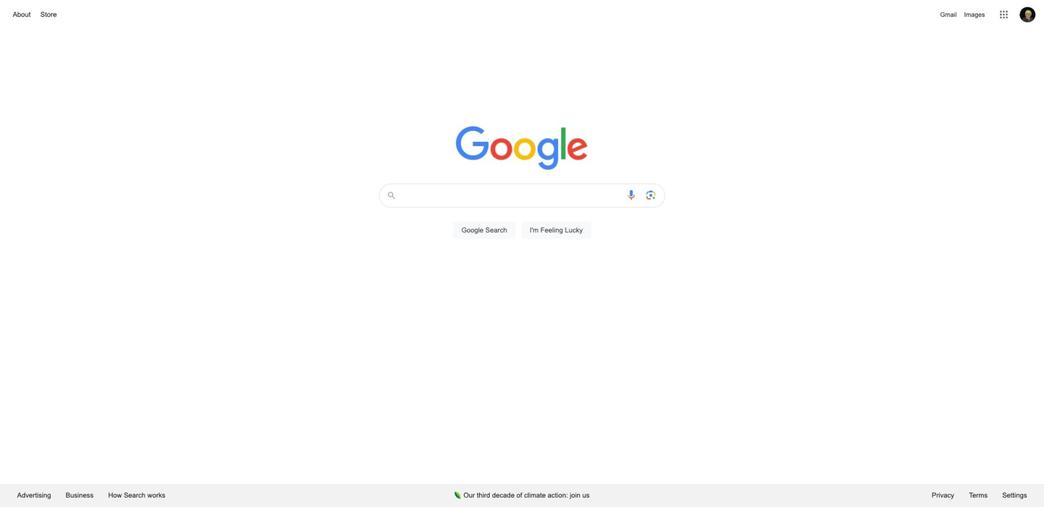 Task type: vqa. For each thing, say whether or not it's contained in the screenshot.
'Google' "image"
yes



Task type: describe. For each thing, give the bounding box(es) containing it.
google image
[[456, 126, 589, 171]]

search by image image
[[645, 190, 657, 201]]



Task type: locate. For each thing, give the bounding box(es) containing it.
search by voice image
[[626, 190, 637, 201]]

None search field
[[10, 181, 1035, 251]]



